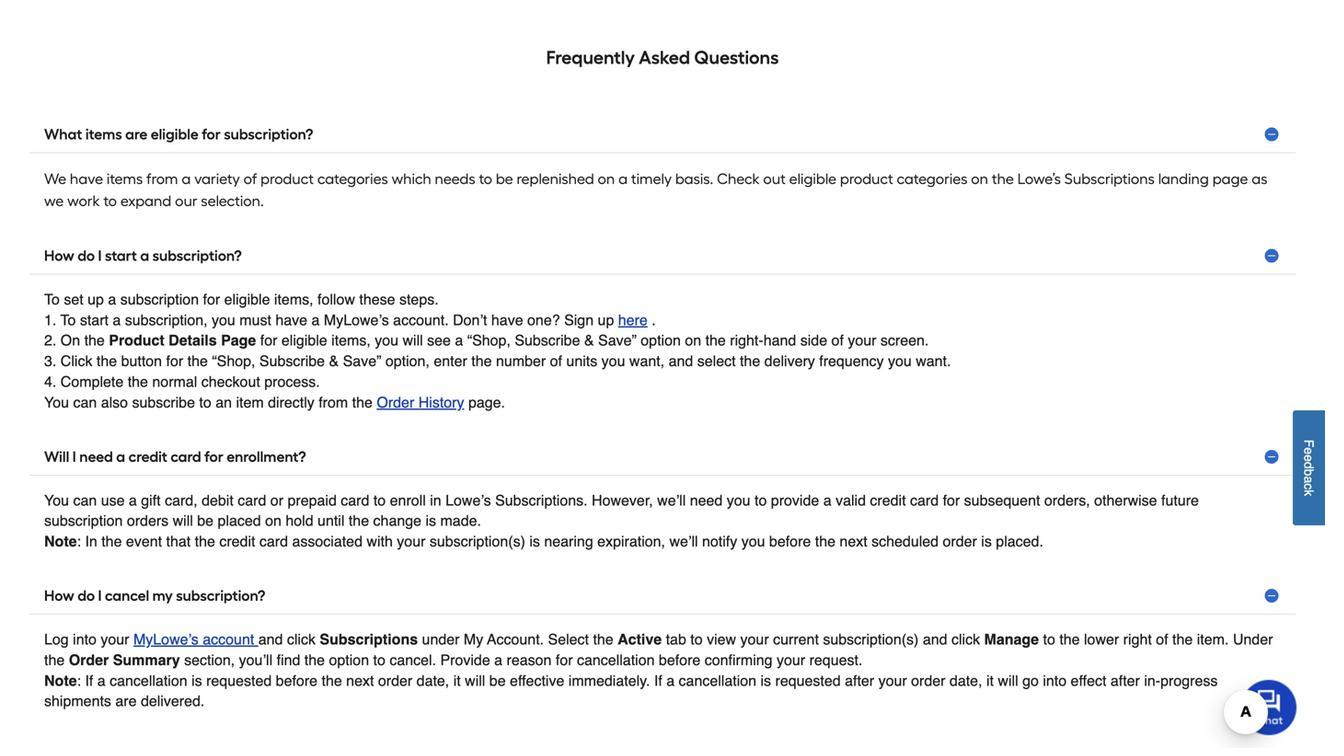Task type: describe. For each thing, give the bounding box(es) containing it.
minus filled image for how do i cancel my subscription?
[[1263, 587, 1281, 605]]

log into your mylowe's account and click subscriptions under my account. select the active tab to view your current subscription(s) and click manage
[[44, 631, 1039, 648]]

page
[[221, 332, 256, 349]]

a up product
[[113, 311, 121, 328]]

nearing
[[544, 533, 594, 550]]

confirming
[[705, 652, 773, 669]]

current
[[773, 631, 819, 648]]

i for start
[[98, 247, 102, 265]]

2 vertical spatial credit
[[219, 533, 255, 550]]

future
[[1162, 492, 1199, 509]]

i for cancel
[[98, 587, 102, 605]]

debit
[[202, 492, 234, 509]]

card down the hold
[[260, 533, 288, 550]]

gift
[[141, 492, 161, 509]]

will i need a credit card for enrollment? button
[[29, 439, 1296, 476]]

0 horizontal spatial and
[[258, 631, 283, 648]]

you down screen.
[[888, 353, 912, 370]]

subscription? for what items are eligible for subscription?
[[224, 126, 313, 143]]

made.
[[440, 512, 481, 530]]

notify
[[702, 533, 738, 550]]

you right units
[[602, 353, 625, 370]]

into inside : if a cancellation is requested before the next order date, it will be effective immediately. if a cancellation is requested after your order date, it will go into effect after in-progress shipments are delivered.
[[1043, 672, 1067, 689]]

for down must
[[260, 332, 277, 349]]

immediately.
[[569, 672, 650, 689]]

will left 'go' at the bottom right of page
[[998, 672, 1019, 689]]

lowe's inside you can use a gift card, debit card or prepaid card to enroll in lowe's subscriptions. however, we'll need you to provide a valid credit card for subsequent orders, otherwise future subscription orders will be placed on hold until the change is made. note : in the event that the credit card associated with your subscription(s) is nearing expiration, we'll notify you before the next scheduled order is placed.
[[446, 492, 491, 509]]

which
[[392, 170, 431, 188]]

can inside you can use a gift card, debit card or prepaid card to enroll in lowe's subscriptions. however, we'll need you to provide a valid credit card for subsequent orders, otherwise future subscription orders will be placed on hold until the change is made. note : in the event that the credit card associated with your subscription(s) is nearing expiration, we'll notify you before the next scheduled order is placed.
[[73, 492, 97, 509]]

f e e d b a c k button
[[1293, 410, 1326, 525]]

that
[[166, 533, 191, 550]]

1 click from the left
[[287, 631, 316, 648]]

1 vertical spatial before
[[659, 652, 701, 669]]

placed.
[[996, 533, 1044, 550]]

to inside to the lower right of the item. under the
[[1043, 631, 1056, 648]]

an
[[216, 394, 232, 411]]

a right set
[[108, 291, 116, 308]]

eligible up process.
[[282, 332, 327, 349]]

f
[[1302, 440, 1317, 448]]

be inside you can use a gift card, debit card or prepaid card to enroll in lowe's subscriptions. however, we'll need you to provide a valid credit card for subsequent orders, otherwise future subscription orders will be placed on hold until the change is made. note : in the event that the credit card associated with your subscription(s) is nearing expiration, we'll notify you before the next scheduled order is placed.
[[197, 512, 214, 530]]

0 vertical spatial items,
[[274, 291, 314, 308]]

follow
[[318, 291, 355, 308]]

valid
[[836, 492, 866, 509]]

credit inside button
[[128, 448, 167, 466]]

checkout
[[201, 373, 260, 390]]

can inside to set up a subscription for eligible items, follow these steps. 1. to start a subscription, you must have a mylowe's account. don't have one? sign up here . 2. on the product details page for eligible items, you will see a "shop, subscribe & save" option on the right-hand side of your screen. 3. click the button for the "shop, subscribe & save" option, enter the number of units you want, and select the delivery frequency you want. 4. complete the normal checkout process. you can also subscribe to an item directly from the order history page.
[[73, 394, 97, 411]]

1 horizontal spatial cancellation
[[577, 652, 655, 669]]

work
[[67, 192, 100, 210]]

what items are eligible for subscription? button
[[29, 116, 1296, 153]]

0 vertical spatial "shop,
[[467, 332, 511, 349]]

sign
[[564, 311, 594, 328]]

2 product from the left
[[840, 170, 894, 188]]

will i need a credit card for enrollment?
[[44, 448, 306, 466]]

a down follow
[[312, 311, 320, 328]]

1 if from the left
[[85, 672, 93, 689]]

: inside : if a cancellation is requested before the next order date, it will be effective immediately. if a cancellation is requested after your order date, it will go into effect after in-progress shipments are delivered.
[[77, 672, 81, 689]]

must
[[240, 311, 272, 328]]

2 horizontal spatial and
[[923, 631, 948, 648]]

of right side at top right
[[832, 332, 844, 349]]

option inside to set up a subscription for eligible items, follow these steps. 1. to start a subscription, you must have a mylowe's account. don't have one? sign up here . 2. on the product details page for eligible items, you will see a "shop, subscribe & save" option on the right-hand side of your screen. 3. click the button for the "shop, subscribe & save" option, enter the number of units you want, and select the delivery frequency you want. 4. complete the normal checkout process. you can also subscribe to an item directly from the order history page.
[[641, 332, 681, 349]]

account.
[[487, 631, 544, 648]]

product
[[109, 332, 165, 349]]

start inside to set up a subscription for eligible items, follow these steps. 1. to start a subscription, you must have a mylowe's account. don't have one? sign up here . 2. on the product details page for eligible items, you will see a "shop, subscribe & save" option on the right-hand side of your screen. 3. click the button for the "shop, subscribe & save" option, enter the number of units you want, and select the delivery frequency you want. 4. complete the normal checkout process. you can also subscribe to an item directly from the order history page.
[[80, 311, 109, 328]]

1 vertical spatial we'll
[[670, 533, 698, 550]]

the inside : if a cancellation is requested before the next order date, it will be effective immediately. if a cancellation is requested after your order date, it will go into effect after in-progress shipments are delivered.
[[322, 672, 342, 689]]

is down section,
[[192, 672, 202, 689]]

page.
[[469, 394, 505, 411]]

1 vertical spatial save"
[[343, 353, 381, 370]]

you inside you can use a gift card, debit card or prepaid card to enroll in lowe's subscriptions. however, we'll need you to provide a valid credit card for subsequent orders, otherwise future subscription orders will be placed on hold until the change is made. note : in the event that the credit card associated with your subscription(s) is nearing expiration, we'll notify you before the next scheduled order is placed.
[[44, 492, 69, 509]]

your inside you can use a gift card, debit card or prepaid card to enroll in lowe's subscriptions. however, we'll need you to provide a valid credit card for subsequent orders, otherwise future subscription orders will be placed on hold until the change is made. note : in the event that the credit card associated with your subscription(s) is nearing expiration, we'll notify you before the next scheduled order is placed.
[[397, 533, 426, 550]]

note inside you can use a gift card, debit card or prepaid card to enroll in lowe's subscriptions. however, we'll need you to provide a valid credit card for subsequent orders, otherwise future subscription orders will be placed on hold until the change is made. note : in the event that the credit card associated with your subscription(s) is nearing expiration, we'll notify you before the next scheduled order is placed.
[[44, 533, 77, 550]]

want.
[[916, 353, 951, 370]]

order inside you can use a gift card, debit card or prepaid card to enroll in lowe's subscriptions. however, we'll need you to provide a valid credit card for subsequent orders, otherwise future subscription orders will be placed on hold until the change is made. note : in the event that the credit card associated with your subscription(s) is nearing expiration, we'll notify you before the next scheduled order is placed.
[[943, 533, 977, 550]]

0 horizontal spatial subscribe
[[260, 353, 325, 370]]

button
[[121, 353, 162, 370]]

item
[[236, 394, 264, 411]]

see
[[427, 332, 451, 349]]

effect
[[1071, 672, 1107, 689]]

directly
[[268, 394, 315, 411]]

scheduled
[[872, 533, 939, 550]]

right-
[[730, 332, 764, 349]]

go
[[1023, 672, 1039, 689]]

a right see
[[455, 332, 463, 349]]

1 vertical spatial credit
[[870, 492, 906, 509]]

needs
[[435, 170, 476, 188]]

you up notify
[[727, 492, 751, 509]]

2 if from the left
[[654, 672, 663, 689]]

right
[[1124, 631, 1152, 648]]

history
[[419, 394, 464, 411]]

in
[[85, 533, 97, 550]]

will inside you can use a gift card, debit card or prepaid card to enroll in lowe's subscriptions. however, we'll need you to provide a valid credit card for subsequent orders, otherwise future subscription orders will be placed on hold until the change is made. note : in the event that the credit card associated with your subscription(s) is nearing expiration, we'll notify you before the next scheduled order is placed.
[[173, 512, 193, 530]]

variety
[[194, 170, 240, 188]]

to the lower right of the item. under the
[[44, 631, 1274, 669]]

2 e from the top
[[1302, 455, 1317, 462]]

is down in
[[426, 512, 436, 530]]

until
[[318, 512, 345, 530]]

do for start
[[77, 247, 95, 265]]

here link
[[618, 311, 648, 328]]

log
[[44, 631, 69, 648]]

to left cancel.
[[373, 652, 386, 669]]

1 vertical spatial order
[[69, 652, 109, 669]]

card up scheduled
[[910, 492, 939, 509]]

account
[[203, 631, 254, 648]]

card inside button
[[171, 448, 201, 466]]

side
[[801, 332, 828, 349]]

will
[[44, 448, 69, 466]]

a down the account.
[[494, 652, 503, 669]]

enter
[[434, 353, 467, 370]]

chat invite button image
[[1242, 679, 1298, 736]]

a up our
[[182, 170, 191, 188]]

of inside to the lower right of the item. under the
[[1156, 631, 1169, 648]]

cancel.
[[390, 652, 436, 669]]

4.
[[44, 373, 56, 390]]

provide
[[440, 652, 490, 669]]

as
[[1252, 170, 1268, 188]]

will inside to set up a subscription for eligible items, follow these steps. 1. to start a subscription, you must have a mylowe's account. don't have one? sign up here . 2. on the product details page for eligible items, you will see a "shop, subscribe & save" option on the right-hand side of your screen. 3. click the button for the "shop, subscribe & save" option, enter the number of units you want, and select the delivery frequency you want. 4. complete the normal checkout process. you can also subscribe to an item directly from the order history page.
[[403, 332, 423, 349]]

1 horizontal spatial save"
[[598, 332, 637, 349]]

is left the placed. on the bottom right of the page
[[982, 533, 992, 550]]

1 horizontal spatial have
[[276, 311, 308, 328]]

eligible up must
[[224, 291, 270, 308]]

the inside we have items from a variety of product categories which needs to be replenished on a timely basis. check out eligible product categories on the lowe's subscriptions landing page as we work to expand our selection.
[[992, 170, 1014, 188]]

with
[[367, 533, 393, 550]]

enrollment?
[[227, 448, 306, 466]]

reason
[[507, 652, 552, 669]]

effective
[[510, 672, 565, 689]]

1 horizontal spatial &
[[584, 332, 594, 349]]

a down to the lower right of the item. under the
[[667, 672, 675, 689]]

0 vertical spatial we'll
[[657, 492, 686, 509]]

items inside what items are eligible for subscription? button
[[86, 126, 122, 143]]

selection.
[[201, 192, 264, 210]]

tab
[[666, 631, 687, 648]]

2 categories from the left
[[897, 170, 968, 188]]

1 product from the left
[[261, 170, 314, 188]]

order history link
[[377, 394, 464, 411]]

find
[[277, 652, 300, 669]]

0 vertical spatial into
[[73, 631, 97, 648]]

3.
[[44, 353, 56, 370]]

delivery
[[765, 353, 815, 370]]

landing
[[1159, 170, 1209, 188]]

frequently asked questions
[[546, 46, 779, 69]]

a left gift at left bottom
[[129, 492, 137, 509]]

my
[[464, 631, 484, 648]]

mylowe's inside to set up a subscription for eligible items, follow these steps. 1. to start a subscription, you must have a mylowe's account. don't have one? sign up here . 2. on the product details page for eligible items, you will see a "shop, subscribe & save" option on the right-hand side of your screen. 3. click the button for the "shop, subscribe & save" option, enter the number of units you want, and select the delivery frequency you want. 4. complete the normal checkout process. you can also subscribe to an item directly from the order history page.
[[324, 311, 389, 328]]

on
[[61, 332, 80, 349]]

0 horizontal spatial cancellation
[[110, 672, 187, 689]]

delivered.
[[141, 693, 205, 710]]

have inside we have items from a variety of product categories which needs to be replenished on a timely basis. check out eligible product categories on the lowe's subscriptions landing page as we work to expand our selection.
[[70, 170, 103, 188]]

1 it from the left
[[454, 672, 461, 689]]

0 vertical spatial to
[[44, 291, 60, 308]]

select
[[548, 631, 589, 648]]

2 click from the left
[[952, 631, 980, 648]]

to right tab
[[691, 631, 703, 648]]

cancel
[[105, 587, 149, 605]]

0 horizontal spatial "shop,
[[212, 353, 255, 370]]

you'll
[[239, 652, 273, 669]]

or
[[270, 492, 284, 509]]

0 vertical spatial up
[[88, 291, 104, 308]]

card up placed
[[238, 492, 266, 509]]

1 vertical spatial up
[[598, 311, 614, 328]]

to set up a subscription for eligible items, follow these steps. 1. to start a subscription, you must have a mylowe's account. don't have one? sign up here . 2. on the product details page for eligible items, you will see a "shop, subscribe & save" option on the right-hand side of your screen. 3. click the button for the "shop, subscribe & save" option, enter the number of units you want, and select the delivery frequency you want. 4. complete the normal checkout process. you can also subscribe to an item directly from the order history page.
[[44, 291, 951, 411]]

for up debit
[[205, 448, 223, 466]]

units
[[567, 353, 598, 370]]

do for cancel
[[77, 587, 95, 605]]

lowe's inside we have items from a variety of product categories which needs to be replenished on a timely basis. check out eligible product categories on the lowe's subscriptions landing page as we work to expand our selection.
[[1018, 170, 1061, 188]]

subscription? for how do i start a subscription?
[[152, 247, 242, 265]]

1 vertical spatial mylowe's
[[133, 631, 199, 648]]

card up until
[[341, 492, 370, 509]]

under
[[1233, 631, 1274, 648]]

a left the valid
[[824, 492, 832, 509]]

placed
[[218, 512, 261, 530]]

a up shipments
[[97, 672, 106, 689]]

expiration,
[[598, 533, 666, 550]]

process.
[[264, 373, 320, 390]]

2 after from the left
[[1111, 672, 1140, 689]]

eligible inside we have items from a variety of product categories which needs to be replenished on a timely basis. check out eligible product categories on the lowe's subscriptions landing page as we work to expand our selection.
[[790, 170, 837, 188]]

2 horizontal spatial cancellation
[[679, 672, 757, 689]]

you up the page
[[212, 311, 235, 328]]

subscription inside to set up a subscription for eligible items, follow these steps. 1. to start a subscription, you must have a mylowe's account. don't have one? sign up here . 2. on the product details page for eligible items, you will see a "shop, subscribe & save" option on the right-hand side of your screen. 3. click the button for the "shop, subscribe & save" option, enter the number of units you want, and select the delivery frequency you want. 4. complete the normal checkout process. you can also subscribe to an item directly from the order history page.
[[120, 291, 199, 308]]

start inside button
[[105, 247, 137, 265]]

provide
[[771, 492, 820, 509]]

these
[[359, 291, 395, 308]]

shipments
[[44, 693, 111, 710]]

next inside : if a cancellation is requested before the next order date, it will be effective immediately. if a cancellation is requested after your order date, it will go into effect after in-progress shipments are delivered.
[[346, 672, 374, 689]]

to inside to set up a subscription for eligible items, follow these steps. 1. to start a subscription, you must have a mylowe's account. don't have one? sign up here . 2. on the product details page for eligible items, you will see a "shop, subscribe & save" option on the right-hand side of your screen. 3. click the button for the "shop, subscribe & save" option, enter the number of units you want, and select the delivery frequency you want. 4. complete the normal checkout process. you can also subscribe to an item directly from the order history page.
[[199, 394, 211, 411]]

a inside button
[[116, 448, 125, 466]]

minus filled image
[[1263, 448, 1281, 466]]

however,
[[592, 492, 653, 509]]



Task type: locate. For each thing, give the bounding box(es) containing it.
1 horizontal spatial product
[[840, 170, 894, 188]]

1 horizontal spatial subscribe
[[515, 332, 580, 349]]

subscription? inside button
[[152, 247, 242, 265]]

order down option,
[[377, 394, 414, 411]]

1 vertical spatial &
[[329, 353, 339, 370]]

1 horizontal spatial mylowe's
[[324, 311, 389, 328]]

we'll left notify
[[670, 533, 698, 550]]

will up option,
[[403, 332, 423, 349]]

will down order summary section, you'll find the option to cancel. provide a reason for cancellation before confirming your request.
[[465, 672, 485, 689]]

to right manage
[[1043, 631, 1056, 648]]

subscribe down one?
[[515, 332, 580, 349]]

1 vertical spatial to
[[60, 311, 76, 328]]

and right want,
[[669, 353, 693, 370]]

1 vertical spatial subscription(s)
[[823, 631, 919, 648]]

click
[[287, 631, 316, 648], [952, 631, 980, 648]]

to up 1.
[[44, 291, 60, 308]]

be down order summary section, you'll find the option to cancel. provide a reason for cancellation before confirming your request.
[[490, 672, 506, 689]]

after
[[845, 672, 875, 689], [1111, 672, 1140, 689]]

0 vertical spatial subscription?
[[224, 126, 313, 143]]

1 note from the top
[[44, 533, 77, 550]]

2 you from the top
[[44, 492, 69, 509]]

0 horizontal spatial credit
[[128, 448, 167, 466]]

what
[[44, 126, 82, 143]]

"shop, up checkout
[[212, 353, 255, 370]]

1 e from the top
[[1302, 448, 1317, 455]]

how up log
[[44, 587, 74, 605]]

steps.
[[399, 291, 439, 308]]

subscribe up process.
[[260, 353, 325, 370]]

are down 'summary'
[[115, 693, 137, 710]]

a up use on the bottom left of page
[[116, 448, 125, 466]]

1 vertical spatial next
[[346, 672, 374, 689]]

1 vertical spatial from
[[319, 394, 348, 411]]

0 vertical spatial start
[[105, 247, 137, 265]]

2 vertical spatial minus filled image
[[1263, 587, 1281, 605]]

subscription(s) down made.
[[430, 533, 526, 550]]

subscription(s) inside you can use a gift card, debit card or prepaid card to enroll in lowe's subscriptions. however, we'll need you to provide a valid credit card for subsequent orders, otherwise future subscription orders will be placed on hold until the change is made. note : in the event that the credit card associated with your subscription(s) is nearing expiration, we'll notify you before the next scheduled order is placed.
[[430, 533, 526, 550]]

into
[[73, 631, 97, 648], [1043, 672, 1067, 689]]

0 vertical spatial minus filled image
[[1263, 125, 1281, 144]]

are up expand
[[125, 126, 148, 143]]

1 vertical spatial start
[[80, 311, 109, 328]]

0 horizontal spatial click
[[287, 631, 316, 648]]

2 minus filled image from the top
[[1263, 247, 1281, 265]]

items up expand
[[107, 170, 143, 188]]

and inside to set up a subscription for eligible items, follow these steps. 1. to start a subscription, you must have a mylowe's account. don't have one? sign up here . 2. on the product details page for eligible items, you will see a "shop, subscribe & save" option on the right-hand side of your screen. 3. click the button for the "shop, subscribe & save" option, enter the number of units you want, and select the delivery frequency you want. 4. complete the normal checkout process. you can also subscribe to an item directly from the order history page.
[[669, 353, 693, 370]]

in
[[430, 492, 442, 509]]

0 vertical spatial subscription
[[120, 291, 199, 308]]

: inside you can use a gift card, debit card or prepaid card to enroll in lowe's subscriptions. however, we'll need you to provide a valid credit card for subsequent orders, otherwise future subscription orders will be placed on hold until the change is made. note : in the event that the credit card associated with your subscription(s) is nearing expiration, we'll notify you before the next scheduled order is placed.
[[77, 533, 81, 550]]

1 vertical spatial be
[[197, 512, 214, 530]]

do inside button
[[77, 587, 95, 605]]

order down log
[[69, 652, 109, 669]]

set
[[64, 291, 83, 308]]

0 vertical spatial subscriptions
[[1065, 170, 1155, 188]]

0 vertical spatial next
[[840, 533, 868, 550]]

i right will
[[73, 448, 76, 466]]

1 horizontal spatial subscription(s)
[[823, 631, 919, 648]]

subscriptions up cancel.
[[320, 631, 418, 648]]

subscriptions.
[[495, 492, 588, 509]]

0 horizontal spatial before
[[276, 672, 318, 689]]

questions
[[694, 46, 779, 69]]

before inside you can use a gift card, debit card or prepaid card to enroll in lowe's subscriptions. however, we'll need you to provide a valid credit card for subsequent orders, otherwise future subscription orders will be placed on hold until the change is made. note : in the event that the credit card associated with your subscription(s) is nearing expiration, we'll notify you before the next scheduled order is placed.
[[770, 533, 811, 550]]

details
[[169, 332, 217, 349]]

1 vertical spatial lowe's
[[446, 492, 491, 509]]

1 vertical spatial minus filled image
[[1263, 247, 1281, 265]]

orders,
[[1045, 492, 1091, 509]]

note left the in
[[44, 533, 77, 550]]

is
[[426, 512, 436, 530], [530, 533, 540, 550], [982, 533, 992, 550], [192, 672, 202, 689], [761, 672, 771, 689]]

are
[[125, 126, 148, 143], [115, 693, 137, 710]]

of up the selection.
[[244, 170, 257, 188]]

mylowe's up 'summary'
[[133, 631, 199, 648]]

1 horizontal spatial click
[[952, 631, 980, 648]]

0 horizontal spatial requested
[[206, 672, 272, 689]]

basis.
[[676, 170, 714, 188]]

1 you from the top
[[44, 394, 69, 411]]

1 do from the top
[[77, 247, 95, 265]]

after left in-
[[1111, 672, 1140, 689]]

the
[[992, 170, 1014, 188], [84, 332, 105, 349], [706, 332, 726, 349], [97, 353, 117, 370], [187, 353, 208, 370], [472, 353, 492, 370], [740, 353, 761, 370], [128, 373, 148, 390], [352, 394, 373, 411], [349, 512, 369, 530], [101, 533, 122, 550], [195, 533, 215, 550], [815, 533, 836, 550], [593, 631, 614, 648], [1060, 631, 1080, 648], [1173, 631, 1193, 648], [44, 652, 65, 669], [305, 652, 325, 669], [322, 672, 342, 689]]

how for how do i start a subscription?
[[44, 247, 74, 265]]

select
[[698, 353, 736, 370]]

0 vertical spatial do
[[77, 247, 95, 265]]

0 vertical spatial i
[[98, 247, 102, 265]]

option
[[641, 332, 681, 349], [329, 652, 369, 669]]

0 vertical spatial subscription(s)
[[430, 533, 526, 550]]

2 can from the top
[[73, 492, 97, 509]]

eligible inside button
[[151, 126, 199, 143]]

page
[[1213, 170, 1249, 188]]

have up work
[[70, 170, 103, 188]]

you inside to set up a subscription for eligible items, follow these steps. 1. to start a subscription, you must have a mylowe's account. don't have one? sign up here . 2. on the product details page for eligible items, you will see a "shop, subscribe & save" option on the right-hand side of your screen. 3. click the button for the "shop, subscribe & save" option, enter the number of units you want, and select the delivery frequency you want. 4. complete the normal checkout process. you can also subscribe to an item directly from the order history page.
[[44, 394, 69, 411]]

1 horizontal spatial into
[[1043, 672, 1067, 689]]

timely
[[631, 170, 672, 188]]

1 horizontal spatial subscriptions
[[1065, 170, 1155, 188]]

2 requested from the left
[[776, 672, 841, 689]]

2 : from the top
[[77, 672, 81, 689]]

you right notify
[[742, 533, 765, 550]]

number
[[496, 353, 546, 370]]

section,
[[184, 652, 235, 669]]

1 after from the left
[[845, 672, 875, 689]]

1 minus filled image from the top
[[1263, 125, 1281, 144]]

items, down follow
[[332, 332, 371, 349]]

1 horizontal spatial credit
[[219, 533, 255, 550]]

we have items from a variety of product categories which needs to be replenished on a timely basis. check out eligible product categories on the lowe's subscriptions landing page as we work to expand our selection.
[[44, 170, 1268, 210]]

1.
[[44, 311, 56, 328]]

1 horizontal spatial lowe's
[[1018, 170, 1061, 188]]

subscription up subscription, at the left of page
[[120, 291, 199, 308]]

lower
[[1084, 631, 1120, 648]]

save"
[[598, 332, 637, 349], [343, 353, 381, 370]]

: if a cancellation is requested before the next order date, it will be effective immediately. if a cancellation is requested after your order date, it will go into effect after in-progress shipments are delivered.
[[44, 672, 1218, 710]]

1 vertical spatial subscription
[[44, 512, 123, 530]]

will down card,
[[173, 512, 193, 530]]

card up card,
[[171, 448, 201, 466]]

2 note from the top
[[44, 672, 77, 689]]

i
[[98, 247, 102, 265], [73, 448, 76, 466], [98, 587, 102, 605]]

be right needs
[[496, 170, 513, 188]]

into right 'go' at the bottom right of page
[[1043, 672, 1067, 689]]

cancellation up immediately.
[[577, 652, 655, 669]]

& down follow
[[329, 353, 339, 370]]

is down "confirming"
[[761, 672, 771, 689]]

option,
[[386, 353, 430, 370]]

how for how do i cancel my subscription?
[[44, 587, 74, 605]]

subscription? for how do i cancel my subscription?
[[176, 587, 265, 605]]

0 vertical spatial option
[[641, 332, 681, 349]]

order summary section, you'll find the option to cancel. provide a reason for cancellation before confirming your request.
[[69, 652, 863, 669]]

next
[[840, 533, 868, 550], [346, 672, 374, 689]]

1 can from the top
[[73, 394, 97, 411]]

save" down here link
[[598, 332, 637, 349]]

we'll down will i need a credit card for enrollment? button
[[657, 492, 686, 509]]

how inside button
[[44, 247, 74, 265]]

of inside we have items from a variety of product categories which needs to be replenished on a timely basis. check out eligible product categories on the lowe's subscriptions landing page as we work to expand our selection.
[[244, 170, 257, 188]]

can left use on the bottom left of page
[[73, 492, 97, 509]]

1 how from the top
[[44, 247, 74, 265]]

2.
[[44, 332, 56, 349]]

1 vertical spatial into
[[1043, 672, 1067, 689]]

subscription up the in
[[44, 512, 123, 530]]

you down will
[[44, 492, 69, 509]]

mylowe's down follow
[[324, 311, 389, 328]]

use
[[101, 492, 125, 509]]

e up b
[[1302, 455, 1317, 462]]

mylowe's
[[324, 311, 389, 328], [133, 631, 199, 648]]

0 horizontal spatial save"
[[343, 353, 381, 370]]

: left the in
[[77, 533, 81, 550]]

minus filled image for how do i start a subscription?
[[1263, 247, 1281, 265]]

minus filled image inside what items are eligible for subscription? button
[[1263, 125, 1281, 144]]

e up the d
[[1302, 448, 1317, 455]]

1 vertical spatial subscription?
[[152, 247, 242, 265]]

credit down placed
[[219, 533, 255, 550]]

0 vertical spatial note
[[44, 533, 77, 550]]

0 horizontal spatial option
[[329, 652, 369, 669]]

on
[[598, 170, 615, 188], [971, 170, 989, 188], [685, 332, 702, 349], [265, 512, 282, 530]]

0 vertical spatial can
[[73, 394, 97, 411]]

also
[[101, 394, 128, 411]]

0 horizontal spatial next
[[346, 672, 374, 689]]

minus filled image inside how do i start a subscription? button
[[1263, 247, 1281, 265]]

0 vertical spatial be
[[496, 170, 513, 188]]

1 vertical spatial items,
[[332, 332, 371, 349]]

it left 'go' at the bottom right of page
[[987, 672, 994, 689]]

from inside to set up a subscription for eligible items, follow these steps. 1. to start a subscription, you must have a mylowe's account. don't have one? sign up here . 2. on the product details page for eligible items, you will see a "shop, subscribe & save" option on the right-hand side of your screen. 3. click the button for the "shop, subscribe & save" option, enter the number of units you want, and select the delivery frequency you want. 4. complete the normal checkout process. you can also subscribe to an item directly from the order history page.
[[319, 394, 348, 411]]

requested
[[206, 672, 272, 689], [776, 672, 841, 689]]

it
[[454, 672, 461, 689], [987, 672, 994, 689]]

expand
[[120, 192, 171, 210]]

c
[[1302, 483, 1317, 490]]

how do i cancel my subscription?
[[44, 587, 265, 605]]

2 date, from the left
[[950, 672, 983, 689]]

a down expand
[[140, 247, 149, 265]]

card
[[171, 448, 201, 466], [238, 492, 266, 509], [341, 492, 370, 509], [910, 492, 939, 509], [260, 533, 288, 550]]

need inside you can use a gift card, debit card or prepaid card to enroll in lowe's subscriptions. however, we'll need you to provide a valid credit card for subsequent orders, otherwise future subscription orders will be placed on hold until the change is made. note : in the event that the credit card associated with your subscription(s) is nearing expiration, we'll notify you before the next scheduled order is placed.
[[690, 492, 723, 509]]

order inside to set up a subscription for eligible items, follow these steps. 1. to start a subscription, you must have a mylowe's account. don't have one? sign up here . 2. on the product details page for eligible items, you will see a "shop, subscribe & save" option on the right-hand side of your screen. 3. click the button for the "shop, subscribe & save" option, enter the number of units you want, and select the delivery frequency you want. 4. complete the normal checkout process. you can also subscribe to an item directly from the order history page.
[[377, 394, 414, 411]]

to up change
[[374, 492, 386, 509]]

0 horizontal spatial subscriptions
[[320, 631, 418, 648]]

1 vertical spatial :
[[77, 672, 81, 689]]

minus filled image up as
[[1263, 125, 1281, 144]]

1 vertical spatial can
[[73, 492, 97, 509]]

1 horizontal spatial requested
[[776, 672, 841, 689]]

0 horizontal spatial subscription(s)
[[430, 533, 526, 550]]

minus filled image for what items are eligible for subscription?
[[1263, 125, 1281, 144]]

0 vertical spatial order
[[377, 394, 414, 411]]

for down the select
[[556, 652, 573, 669]]

0 vertical spatial need
[[79, 448, 113, 466]]

1 vertical spatial i
[[73, 448, 76, 466]]

to right 1.
[[60, 311, 76, 328]]

2 horizontal spatial have
[[491, 311, 523, 328]]

2 how from the top
[[44, 587, 74, 605]]

frequently
[[546, 46, 635, 69]]

0 horizontal spatial into
[[73, 631, 97, 648]]

0 horizontal spatial &
[[329, 353, 339, 370]]

up left here link
[[598, 311, 614, 328]]

on inside to set up a subscription for eligible items, follow these steps. 1. to start a subscription, you must have a mylowe's account. don't have one? sign up here . 2. on the product details page for eligible items, you will see a "shop, subscribe & save" option on the right-hand side of your screen. 3. click the button for the "shop, subscribe & save" option, enter the number of units you want, and select the delivery frequency you want. 4. complete the normal checkout process. you can also subscribe to an item directly from the order history page.
[[685, 332, 702, 349]]

0 horizontal spatial lowe's
[[446, 492, 491, 509]]

on inside you can use a gift card, debit card or prepaid card to enroll in lowe's subscriptions. however, we'll need you to provide a valid credit card for subsequent orders, otherwise future subscription orders will be placed on hold until the change is made. note : in the event that the credit card associated with your subscription(s) is nearing expiration, we'll notify you before the next scheduled order is placed.
[[265, 512, 282, 530]]

0 vertical spatial are
[[125, 126, 148, 143]]

2 do from the top
[[77, 587, 95, 605]]

1 horizontal spatial from
[[319, 394, 348, 411]]

eligible up variety
[[151, 126, 199, 143]]

to
[[44, 291, 60, 308], [60, 311, 76, 328]]

have right must
[[276, 311, 308, 328]]

subscriptions inside we have items from a variety of product categories which needs to be replenished on a timely basis. check out eligible product categories on the lowe's subscriptions landing page as we work to expand our selection.
[[1065, 170, 1155, 188]]

have left one?
[[491, 311, 523, 328]]

to left provide
[[755, 492, 767, 509]]

of left units
[[550, 353, 562, 370]]

option down .
[[641, 332, 681, 349]]

be
[[496, 170, 513, 188], [197, 512, 214, 530], [490, 672, 506, 689]]

click up 'find'
[[287, 631, 316, 648]]

before inside : if a cancellation is requested before the next order date, it will be effective immediately. if a cancellation is requested after your order date, it will go into effect after in-progress shipments are delivered.
[[276, 672, 318, 689]]

item.
[[1197, 631, 1229, 648]]

do
[[77, 247, 95, 265], [77, 587, 95, 605]]

0 horizontal spatial after
[[845, 672, 875, 689]]

from up expand
[[146, 170, 178, 188]]

1 requested from the left
[[206, 672, 272, 689]]

have
[[70, 170, 103, 188], [276, 311, 308, 328], [491, 311, 523, 328]]

k
[[1302, 490, 1317, 496]]

of right right
[[1156, 631, 1169, 648]]

1 horizontal spatial to
[[60, 311, 76, 328]]

1 vertical spatial subscriptions
[[320, 631, 418, 648]]

how do i start a subscription?
[[44, 247, 242, 265]]

2 horizontal spatial credit
[[870, 492, 906, 509]]

1 vertical spatial items
[[107, 170, 143, 188]]

2 horizontal spatial before
[[770, 533, 811, 550]]

minus filled image inside "how do i cancel my subscription?" button
[[1263, 587, 1281, 605]]

for up variety
[[202, 126, 221, 143]]

are inside button
[[125, 126, 148, 143]]

here
[[618, 311, 648, 328]]

2 vertical spatial subscription?
[[176, 587, 265, 605]]

items right what
[[86, 126, 122, 143]]

0 vertical spatial you
[[44, 394, 69, 411]]

cancellation down "confirming"
[[679, 672, 757, 689]]

1 date, from the left
[[417, 672, 449, 689]]

to right needs
[[479, 170, 493, 188]]

0 vertical spatial from
[[146, 170, 178, 188]]

to left an
[[199, 394, 211, 411]]

2 it from the left
[[987, 672, 994, 689]]

asked
[[639, 46, 690, 69]]

0 horizontal spatial date,
[[417, 672, 449, 689]]

1 vertical spatial option
[[329, 652, 369, 669]]

f e e d b a c k
[[1302, 440, 1317, 496]]

how inside button
[[44, 587, 74, 605]]

1 horizontal spatial after
[[1111, 672, 1140, 689]]

0 vertical spatial how
[[44, 247, 74, 265]]

credit right the valid
[[870, 492, 906, 509]]

don't
[[453, 311, 487, 328]]

will
[[403, 332, 423, 349], [173, 512, 193, 530], [465, 672, 485, 689], [998, 672, 1019, 689]]

1 : from the top
[[77, 533, 81, 550]]

b
[[1302, 469, 1317, 476]]

do left cancel
[[77, 587, 95, 605]]

subscription inside you can use a gift card, debit card or prepaid card to enroll in lowe's subscriptions. however, we'll need you to provide a valid credit card for subsequent orders, otherwise future subscription orders will be placed on hold until the change is made. note : in the event that the credit card associated with your subscription(s) is nearing expiration, we'll notify you before the next scheduled order is placed.
[[44, 512, 123, 530]]

you
[[44, 394, 69, 411], [44, 492, 69, 509]]

subscription
[[120, 291, 199, 308], [44, 512, 123, 530]]

event
[[126, 533, 162, 550]]

to right work
[[104, 192, 117, 210]]

1 horizontal spatial categories
[[897, 170, 968, 188]]

be inside we have items from a variety of product categories which needs to be replenished on a timely basis. check out eligible product categories on the lowe's subscriptions landing page as we work to expand our selection.
[[496, 170, 513, 188]]

date,
[[417, 672, 449, 689], [950, 672, 983, 689]]

orders
[[127, 512, 169, 530]]

2 vertical spatial be
[[490, 672, 506, 689]]

subscription?
[[224, 126, 313, 143], [152, 247, 242, 265], [176, 587, 265, 605]]

1 horizontal spatial "shop,
[[467, 332, 511, 349]]

progress
[[1161, 672, 1218, 689]]

need right will
[[79, 448, 113, 466]]

your inside to set up a subscription for eligible items, follow these steps. 1. to start a subscription, you must have a mylowe's account. don't have one? sign up here . 2. on the product details page for eligible items, you will see a "shop, subscribe & save" option on the right-hand side of your screen. 3. click the button for the "shop, subscribe & save" option, enter the number of units you want, and select the delivery frequency you want. 4. complete the normal checkout process. you can also subscribe to an item directly from the order history page.
[[848, 332, 877, 349]]

items inside we have items from a variety of product categories which needs to be replenished on a timely basis. check out eligible product categories on the lowe's subscriptions landing page as we work to expand our selection.
[[107, 170, 143, 188]]

and up you'll
[[258, 631, 283, 648]]

a up k
[[1302, 476, 1317, 483]]

e
[[1302, 448, 1317, 455], [1302, 455, 1317, 462]]

0 horizontal spatial categories
[[317, 170, 388, 188]]

1 categories from the left
[[317, 170, 388, 188]]

next inside you can use a gift card, debit card or prepaid card to enroll in lowe's subscriptions. however, we'll need you to provide a valid credit card for subsequent orders, otherwise future subscription orders will be placed on hold until the change is made. note : in the event that the credit card associated with your subscription(s) is nearing expiration, we'll notify you before the next scheduled order is placed.
[[840, 533, 868, 550]]

&
[[584, 332, 594, 349], [329, 353, 339, 370]]

from inside we have items from a variety of product categories which needs to be replenished on a timely basis. check out eligible product categories on the lowe's subscriptions landing page as we work to expand our selection.
[[146, 170, 178, 188]]

you up option,
[[375, 332, 399, 349]]

manage
[[985, 631, 1039, 648]]

associated
[[292, 533, 363, 550]]

0 horizontal spatial mylowe's
[[133, 631, 199, 648]]

for up normal
[[166, 353, 183, 370]]

are inside : if a cancellation is requested before the next order date, it will be effective immediately. if a cancellation is requested after your order date, it will go into effect after in-progress shipments are delivered.
[[115, 693, 137, 710]]

before down tab
[[659, 652, 701, 669]]

0 vertical spatial subscribe
[[515, 332, 580, 349]]

do up set
[[77, 247, 95, 265]]

for up the details
[[203, 291, 220, 308]]

need inside will i need a credit card for enrollment? button
[[79, 448, 113, 466]]

complete
[[61, 373, 124, 390]]

for inside you can use a gift card, debit card or prepaid card to enroll in lowe's subscriptions. however, we'll need you to provide a valid credit card for subsequent orders, otherwise future subscription orders will be placed on hold until the change is made. note : in the event that the credit card associated with your subscription(s) is nearing expiration, we'll notify you before the next scheduled order is placed.
[[943, 492, 960, 509]]

1 vertical spatial you
[[44, 492, 69, 509]]

minus filled image
[[1263, 125, 1281, 144], [1263, 247, 1281, 265], [1263, 587, 1281, 605]]

0 horizontal spatial product
[[261, 170, 314, 188]]

1 horizontal spatial need
[[690, 492, 723, 509]]

d
[[1302, 462, 1317, 469]]

is left nearing
[[530, 533, 540, 550]]

0 horizontal spatial it
[[454, 672, 461, 689]]

i inside button
[[98, 247, 102, 265]]

frequency
[[820, 353, 884, 370]]

eligible right 'out'
[[790, 170, 837, 188]]

need up notify
[[690, 492, 723, 509]]

minus filled image up "under"
[[1263, 587, 1281, 605]]

otherwise
[[1095, 492, 1158, 509]]

1 vertical spatial are
[[115, 693, 137, 710]]

do inside button
[[77, 247, 95, 265]]

0 horizontal spatial from
[[146, 170, 178, 188]]

1 horizontal spatial if
[[654, 672, 663, 689]]

subscriptions
[[1065, 170, 1155, 188], [320, 631, 418, 648]]

3 minus filled image from the top
[[1263, 587, 1281, 605]]

be inside : if a cancellation is requested before the next order date, it will be effective immediately. if a cancellation is requested after your order date, it will go into effect after in-progress shipments are delivered.
[[490, 672, 506, 689]]

a left timely
[[619, 170, 628, 188]]

note up shipments
[[44, 672, 77, 689]]

1 horizontal spatial items,
[[332, 332, 371, 349]]

your inside : if a cancellation is requested before the next order date, it will be effective immediately. if a cancellation is requested after your order date, it will go into effect after in-progress shipments are delivered.
[[879, 672, 907, 689]]

minus filled image down as
[[1263, 247, 1281, 265]]

active
[[618, 631, 662, 648]]

save" left option,
[[343, 353, 381, 370]]



Task type: vqa. For each thing, say whether or not it's contained in the screenshot.
date,
yes



